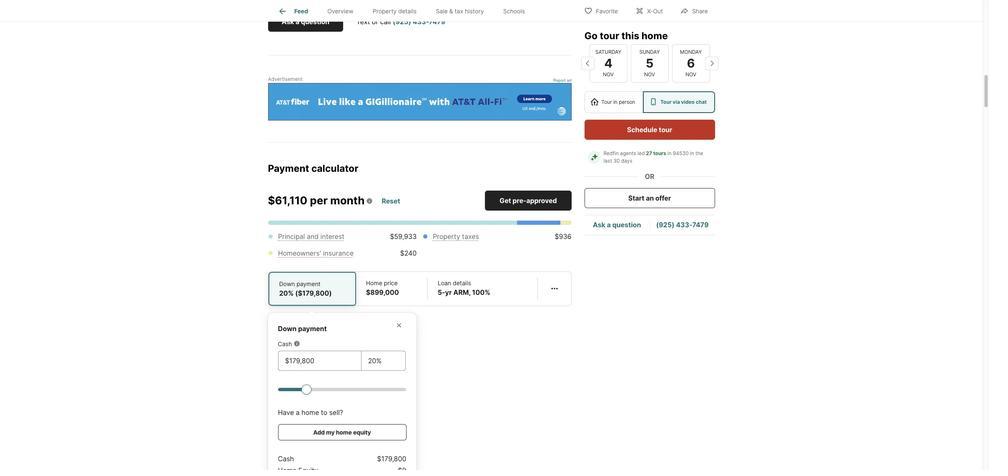 Task type: describe. For each thing, give the bounding box(es) containing it.
&
[[449, 8, 453, 15]]

$936
[[555, 232, 572, 241]]

6
[[687, 56, 695, 70]]

ask a question inside button
[[282, 18, 329, 26]]

loan
[[438, 279, 451, 286]]

down for down payment
[[278, 324, 297, 333]]

2 horizontal spatial home
[[642, 30, 668, 42]]

get pre-approved button
[[485, 191, 572, 211]]

via
[[673, 99, 680, 105]]

monday
[[680, 49, 702, 55]]

0 horizontal spatial (925)
[[393, 18, 411, 26]]

property details tab
[[363, 1, 426, 21]]

27
[[646, 150, 652, 156]]

saturday
[[596, 49, 622, 55]]

1 vertical spatial 7479
[[692, 221, 709, 229]]

overview
[[328, 8, 354, 15]]

1 cash from the top
[[278, 340, 292, 347]]

x-out button
[[629, 2, 670, 19]]

in the last 30 days
[[604, 150, 705, 164]]

have
[[278, 408, 294, 417]]

an
[[646, 194, 654, 202]]

history
[[465, 8, 484, 15]]

or
[[372, 18, 378, 26]]

calculator
[[311, 163, 359, 174]]

4
[[604, 56, 613, 70]]

home price $899,000
[[366, 279, 399, 296]]

call
[[380, 18, 391, 26]]

list box containing tour in person
[[585, 91, 715, 113]]

1 horizontal spatial 433-
[[676, 221, 692, 229]]

chat
[[696, 99, 707, 105]]

$899,000
[[366, 288, 399, 296]]

tour for schedule
[[659, 126, 672, 134]]

home
[[366, 279, 382, 286]]

days
[[621, 158, 633, 164]]

1 vertical spatial (925) 433-7479 link
[[656, 221, 709, 229]]

ad
[[567, 78, 572, 83]]

Down Payment Slider range field
[[278, 384, 406, 394]]

and
[[307, 232, 319, 241]]

report ad button
[[553, 78, 572, 84]]

video
[[681, 99, 695, 105]]

payment for down payment 20% ($179,800)
[[297, 280, 321, 287]]

next image
[[705, 57, 718, 70]]

property taxes link
[[433, 232, 479, 241]]

tab list containing feed
[[268, 0, 542, 21]]

schedule
[[627, 126, 658, 134]]

nov for 4
[[603, 71, 614, 78]]

redfin agents led 27 tours in 94530
[[604, 150, 689, 156]]

start
[[629, 194, 645, 202]]

share
[[692, 7, 708, 14]]

feed
[[294, 8, 308, 15]]

home for have a home to sell?
[[302, 408, 319, 417]]

get
[[500, 196, 511, 205]]

tax
[[455, 8, 463, 15]]

led
[[638, 150, 645, 156]]

details for loan details 5-yr arm, 100%
[[453, 279, 471, 286]]

pre-
[[513, 196, 527, 205]]

100%
[[472, 288, 490, 296]]

1 vertical spatial (925)
[[656, 221, 675, 229]]

20%
[[279, 289, 294, 297]]

ask a question link
[[593, 221, 641, 229]]

1 horizontal spatial in
[[668, 150, 672, 156]]

in inside option
[[614, 99, 618, 105]]

tour for tour in person
[[602, 99, 612, 105]]

tour via video chat
[[661, 99, 707, 105]]

property taxes
[[433, 232, 479, 241]]

interest
[[321, 232, 345, 241]]

1 vertical spatial a
[[607, 221, 611, 229]]

have a home to sell?
[[278, 408, 343, 417]]

go
[[585, 30, 598, 42]]

1 vertical spatial ask a question
[[593, 221, 641, 229]]

x-
[[647, 7, 653, 14]]

saturday 4 nov
[[596, 49, 622, 78]]

sunday 5 nov
[[640, 49, 660, 78]]

offer
[[656, 194, 671, 202]]

principal
[[278, 232, 305, 241]]

sale & tax history tab
[[426, 1, 494, 21]]

reset
[[382, 197, 400, 205]]

previous image
[[581, 57, 595, 70]]

add my home equity button
[[278, 424, 406, 440]]

(925) 433-7479
[[656, 221, 709, 229]]

monday 6 nov
[[680, 49, 702, 78]]

$61,110
[[268, 194, 308, 207]]

tour in person option
[[585, 91, 643, 113]]

tour for tour via video chat
[[661, 99, 672, 105]]

tooltip containing down payment
[[268, 306, 572, 470]]

down payment
[[278, 324, 327, 333]]

schedule tour button
[[585, 120, 715, 140]]

person
[[619, 99, 635, 105]]

price
[[384, 279, 398, 286]]

favorite
[[596, 7, 618, 14]]

a inside button
[[296, 18, 300, 26]]

($179,800)
[[295, 289, 332, 297]]

$61,110 per month
[[268, 194, 365, 207]]



Task type: vqa. For each thing, say whether or not it's contained in the screenshot.


Task type: locate. For each thing, give the bounding box(es) containing it.
in left person
[[614, 99, 618, 105]]

0 vertical spatial a
[[296, 18, 300, 26]]

equity
[[353, 429, 371, 436]]

2 vertical spatial home
[[336, 429, 352, 436]]

home for add my home equity
[[336, 429, 352, 436]]

details up arm,
[[453, 279, 471, 286]]

payment for down payment
[[298, 324, 327, 333]]

2 tour from the left
[[661, 99, 672, 105]]

payment down ($179,800)
[[298, 324, 327, 333]]

(925) 433-7479 link down sale
[[393, 18, 445, 26]]

payment up ($179,800)
[[297, 280, 321, 287]]

2 horizontal spatial nov
[[686, 71, 697, 78]]

1 vertical spatial home
[[302, 408, 319, 417]]

1 horizontal spatial (925)
[[656, 221, 675, 229]]

property up the call
[[373, 8, 397, 15]]

text
[[357, 18, 370, 26]]

sale
[[436, 8, 448, 15]]

last
[[604, 158, 612, 164]]

tour right schedule
[[659, 126, 672, 134]]

details inside tab
[[398, 8, 417, 15]]

tour for go
[[600, 30, 619, 42]]

schedule tour
[[627, 126, 672, 134]]

property left taxes
[[433, 232, 460, 241]]

or
[[645, 172, 655, 181]]

my
[[326, 429, 335, 436]]

tour
[[602, 99, 612, 105], [661, 99, 672, 105]]

2 vertical spatial a
[[296, 408, 300, 417]]

nov down 5
[[644, 71, 655, 78]]

ask a question down feed
[[282, 18, 329, 26]]

0 vertical spatial (925) 433-7479 link
[[393, 18, 445, 26]]

nov
[[603, 71, 614, 78], [644, 71, 655, 78], [686, 71, 697, 78]]

down up 20%
[[279, 280, 295, 287]]

nov inside monday 6 nov
[[686, 71, 697, 78]]

text or call (925) 433-7479
[[357, 18, 445, 26]]

report
[[553, 78, 566, 83]]

0 vertical spatial (925)
[[393, 18, 411, 26]]

property for property taxes
[[433, 232, 460, 241]]

30
[[614, 158, 620, 164]]

(925)
[[393, 18, 411, 26], [656, 221, 675, 229]]

tab list
[[268, 0, 542, 21]]

0 horizontal spatial ask a question
[[282, 18, 329, 26]]

down down 20%
[[278, 324, 297, 333]]

property
[[373, 8, 397, 15], [433, 232, 460, 241]]

tour left via
[[661, 99, 672, 105]]

month
[[330, 194, 365, 207]]

2 horizontal spatial in
[[690, 150, 694, 156]]

0 horizontal spatial 7479
[[429, 18, 445, 26]]

0 horizontal spatial tour
[[602, 99, 612, 105]]

details inside loan details 5-yr arm, 100%
[[453, 279, 471, 286]]

0 horizontal spatial tour
[[600, 30, 619, 42]]

1 vertical spatial tour
[[659, 126, 672, 134]]

94530
[[673, 150, 689, 156]]

3 nov from the left
[[686, 71, 697, 78]]

the
[[696, 150, 704, 156]]

agents
[[620, 150, 636, 156]]

get pre-approved
[[500, 196, 557, 205]]

down inside down payment 20% ($179,800)
[[279, 280, 295, 287]]

ask inside button
[[282, 18, 294, 26]]

ad region
[[268, 83, 572, 121]]

1 vertical spatial 433-
[[676, 221, 692, 229]]

1 horizontal spatial (925) 433-7479 link
[[656, 221, 709, 229]]

yr
[[445, 288, 452, 296]]

1 vertical spatial details
[[453, 279, 471, 286]]

1 horizontal spatial property
[[433, 232, 460, 241]]

start an offer
[[629, 194, 671, 202]]

tour via video chat option
[[643, 91, 715, 113]]

0 vertical spatial ask
[[282, 18, 294, 26]]

0 vertical spatial details
[[398, 8, 417, 15]]

schools
[[503, 8, 525, 15]]

home inside button
[[336, 429, 352, 436]]

nov for 6
[[686, 71, 697, 78]]

overview tab
[[318, 1, 363, 21]]

0 vertical spatial 7479
[[429, 18, 445, 26]]

down inside tooltip
[[278, 324, 297, 333]]

add my home equity
[[313, 429, 371, 436]]

home left the to
[[302, 408, 319, 417]]

1 vertical spatial payment
[[298, 324, 327, 333]]

None button
[[590, 44, 628, 83], [631, 44, 669, 83], [672, 44, 710, 83], [590, 44, 628, 83], [631, 44, 669, 83], [672, 44, 710, 83]]

this
[[622, 30, 640, 42]]

favorite button
[[577, 2, 625, 19]]

report ad
[[553, 78, 572, 83]]

to
[[321, 408, 327, 417]]

home right my
[[336, 429, 352, 436]]

0 horizontal spatial 433-
[[413, 18, 429, 26]]

1 vertical spatial down
[[278, 324, 297, 333]]

0 vertical spatial property
[[373, 8, 397, 15]]

advertisement
[[268, 76, 303, 82]]

schools tab
[[494, 1, 535, 21]]

tour up saturday
[[600, 30, 619, 42]]

1 horizontal spatial home
[[336, 429, 352, 436]]

nov inside saturday 4 nov
[[603, 71, 614, 78]]

0 vertical spatial down
[[279, 280, 295, 287]]

share button
[[674, 2, 715, 19]]

2 nov from the left
[[644, 71, 655, 78]]

payment
[[268, 163, 309, 174]]

(925) 433-7479 link down offer
[[656, 221, 709, 229]]

0 horizontal spatial question
[[301, 18, 329, 26]]

sunday
[[640, 49, 660, 55]]

1 nov from the left
[[603, 71, 614, 78]]

None text field
[[285, 356, 354, 366], [368, 356, 399, 366], [285, 356, 354, 366], [368, 356, 399, 366]]

question inside button
[[301, 18, 329, 26]]

$59,933
[[390, 232, 417, 241]]

$240
[[400, 249, 417, 257]]

5
[[646, 56, 654, 70]]

0 vertical spatial cash
[[278, 340, 292, 347]]

property for property details
[[373, 8, 397, 15]]

sell?
[[329, 408, 343, 417]]

0 horizontal spatial property
[[373, 8, 397, 15]]

tour in person
[[602, 99, 635, 105]]

approved
[[527, 196, 557, 205]]

sale & tax history
[[436, 8, 484, 15]]

in left the
[[690, 150, 694, 156]]

1 vertical spatial question
[[612, 221, 641, 229]]

1 horizontal spatial 7479
[[692, 221, 709, 229]]

nov down 6
[[686, 71, 697, 78]]

1 horizontal spatial tour
[[661, 99, 672, 105]]

details up text or call (925) 433-7479
[[398, 8, 417, 15]]

0 vertical spatial home
[[642, 30, 668, 42]]

ask a question down start
[[593, 221, 641, 229]]

nov for 5
[[644, 71, 655, 78]]

payment inside tooltip
[[298, 324, 327, 333]]

0 horizontal spatial in
[[614, 99, 618, 105]]

nov inside "sunday 5 nov"
[[644, 71, 655, 78]]

1 horizontal spatial question
[[612, 221, 641, 229]]

question
[[301, 18, 329, 26], [612, 221, 641, 229]]

(925) down offer
[[656, 221, 675, 229]]

question down feed
[[301, 18, 329, 26]]

1 tour from the left
[[602, 99, 612, 105]]

0 horizontal spatial (925) 433-7479 link
[[393, 18, 445, 26]]

0 horizontal spatial nov
[[603, 71, 614, 78]]

0 vertical spatial tour
[[600, 30, 619, 42]]

tour left person
[[602, 99, 612, 105]]

payment calculator
[[268, 163, 359, 174]]

tours
[[653, 150, 666, 156]]

redfin
[[604, 150, 619, 156]]

add
[[313, 429, 325, 436]]

1 horizontal spatial details
[[453, 279, 471, 286]]

down payment 20% ($179,800)
[[279, 280, 332, 297]]

0 vertical spatial payment
[[297, 280, 321, 287]]

1 vertical spatial ask
[[593, 221, 606, 229]]

homeowners'
[[278, 249, 321, 257]]

start an offer button
[[585, 188, 715, 208]]

details for property details
[[398, 8, 417, 15]]

433-
[[413, 18, 429, 26], [676, 221, 692, 229]]

1 vertical spatial property
[[433, 232, 460, 241]]

property inside tab
[[373, 8, 397, 15]]

loan details 5-yr arm, 100%
[[438, 279, 490, 296]]

homeowners' insurance
[[278, 249, 354, 257]]

1 vertical spatial cash
[[278, 455, 294, 463]]

home up the sunday
[[642, 30, 668, 42]]

in inside in the last 30 days
[[690, 150, 694, 156]]

tour inside schedule tour button
[[659, 126, 672, 134]]

in right the tours
[[668, 150, 672, 156]]

list box
[[585, 91, 715, 113]]

principal and interest
[[278, 232, 345, 241]]

0 horizontal spatial home
[[302, 408, 319, 417]]

5-
[[438, 288, 445, 296]]

1 horizontal spatial ask a question
[[593, 221, 641, 229]]

0 horizontal spatial details
[[398, 8, 417, 15]]

$179,800
[[377, 455, 406, 463]]

tooltip
[[268, 306, 572, 470]]

go tour this home
[[585, 30, 668, 42]]

1 horizontal spatial ask
[[593, 221, 606, 229]]

feed link
[[278, 6, 308, 16]]

1 horizontal spatial nov
[[644, 71, 655, 78]]

0 vertical spatial question
[[301, 18, 329, 26]]

reset button
[[381, 194, 401, 209]]

a inside tooltip
[[296, 408, 300, 417]]

(925) down the 'property details'
[[393, 18, 411, 26]]

details
[[398, 8, 417, 15], [453, 279, 471, 286]]

property details
[[373, 8, 417, 15]]

arm,
[[453, 288, 471, 296]]

2 cash from the top
[[278, 455, 294, 463]]

0 horizontal spatial ask
[[282, 18, 294, 26]]

0 vertical spatial ask a question
[[282, 18, 329, 26]]

0 vertical spatial 433-
[[413, 18, 429, 26]]

nov down 4
[[603, 71, 614, 78]]

down
[[279, 280, 295, 287], [278, 324, 297, 333]]

insurance
[[323, 249, 354, 257]]

in
[[614, 99, 618, 105], [668, 150, 672, 156], [690, 150, 694, 156]]

a
[[296, 18, 300, 26], [607, 221, 611, 229], [296, 408, 300, 417]]

question down start
[[612, 221, 641, 229]]

down for down payment 20% ($179,800)
[[279, 280, 295, 287]]

out
[[653, 7, 663, 14]]

payment inside down payment 20% ($179,800)
[[297, 280, 321, 287]]

taxes
[[462, 232, 479, 241]]

1 horizontal spatial tour
[[659, 126, 672, 134]]



